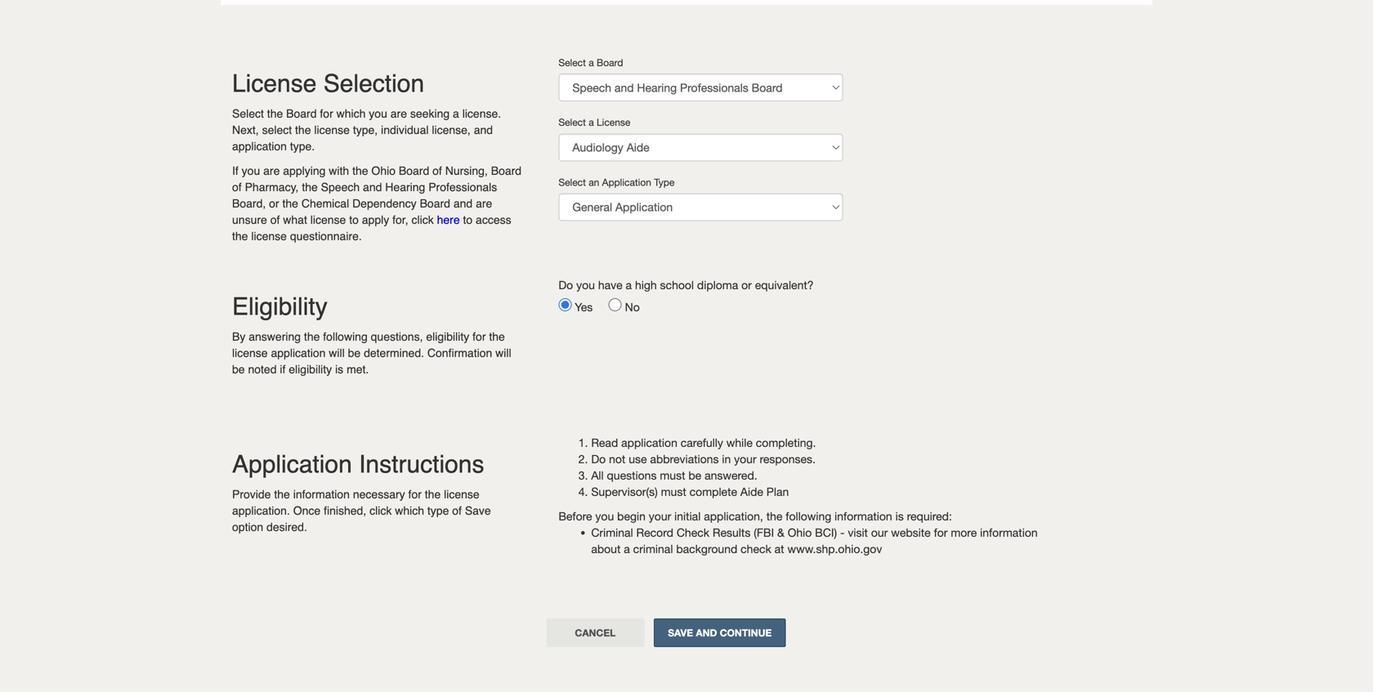 Task type: locate. For each thing, give the bounding box(es) containing it.
of right "type"
[[452, 505, 462, 518]]

license down by
[[232, 347, 268, 360]]

1 vertical spatial or
[[742, 278, 752, 292]]

0 horizontal spatial following
[[323, 330, 368, 343]]

eligibility right 'if'
[[289, 363, 332, 376]]

application right an
[[602, 176, 652, 188]]

you up type,
[[369, 107, 388, 120]]

not
[[609, 453, 626, 466]]

are inside select the board for which you are seeking a license. next, select the license type, individual license, and application type.
[[391, 107, 407, 120]]

click down necessary
[[370, 505, 392, 518]]

be inside 'read application carefully while completing. do not use abbreviations in your responses. all questions must be answered. supervisor(s) must complete aide plan'
[[689, 469, 702, 483]]

the inside to access the license questionnaire.
[[232, 230, 248, 243]]

of down 'if' on the left top of page
[[232, 181, 242, 194]]

2 vertical spatial information
[[981, 526, 1038, 540]]

and up dependency on the left of page
[[363, 181, 382, 194]]

and inside select the board for which you are seeking a license. next, select the license type, individual license, and application type.
[[474, 123, 493, 137]]

be
[[348, 347, 361, 360], [232, 363, 245, 376], [689, 469, 702, 483]]

a up license,
[[453, 107, 459, 120]]

for
[[320, 107, 333, 120], [473, 330, 486, 343], [409, 488, 422, 501], [934, 526, 948, 540]]

the up type. on the top left
[[295, 123, 311, 137]]

1 will from the left
[[329, 347, 345, 360]]

you right 'if' on the left top of page
[[242, 164, 260, 177]]

1 horizontal spatial your
[[734, 453, 757, 466]]

0 vertical spatial eligibility
[[426, 330, 470, 343]]

1 vertical spatial click
[[370, 505, 392, 518]]

unsure
[[232, 213, 267, 227]]

pharmacy,
[[245, 181, 299, 194]]

for down instructions
[[409, 488, 422, 501]]

of left what
[[270, 213, 280, 227]]

to left the apply
[[349, 213, 359, 227]]

be left noted
[[232, 363, 245, 376]]

0 vertical spatial license
[[232, 70, 317, 98]]

the up &
[[767, 510, 783, 523]]

0 horizontal spatial which
[[337, 107, 366, 120]]

to inside the if you are applying with the ohio board of nursing, board of pharmacy, the speech and hearing professionals board, or the chemical dependency board and are unsure of what license to apply for, click
[[349, 213, 359, 227]]

select inside select the board for which you are seeking a license. next, select the license type, individual license, and application type.
[[232, 107, 264, 120]]

which left "type"
[[395, 505, 424, 518]]

you up criminal
[[596, 510, 614, 523]]

0 vertical spatial and
[[474, 123, 493, 137]]

0 horizontal spatial are
[[263, 164, 280, 177]]

the down unsure
[[232, 230, 248, 243]]

will left determined.
[[329, 347, 345, 360]]

for up confirmation
[[473, 330, 486, 343]]

application inside by answering the following questions, eligibility for the license application will be determined. confirmation will be noted if eligibility is met.
[[271, 347, 326, 360]]

1 vertical spatial are
[[263, 164, 280, 177]]

your inside before you begin your initial application, the following information is required: criminal record check results (fbi & ohio bci) - visit our website for more information about a criminal background check at www.shp.ohio.gov
[[649, 510, 672, 523]]

board
[[597, 57, 624, 68], [286, 107, 317, 120], [399, 164, 430, 177], [491, 164, 522, 177], [420, 197, 451, 210]]

1 horizontal spatial is
[[896, 510, 904, 523]]

or right diploma
[[742, 278, 752, 292]]

license
[[314, 123, 350, 137], [311, 213, 346, 227], [251, 230, 287, 243], [232, 347, 268, 360], [444, 488, 480, 501]]

2 horizontal spatial information
[[981, 526, 1038, 540]]

license up select
[[232, 70, 317, 98]]

if
[[232, 164, 239, 177]]

you inside before you begin your initial application, the following information is required: criminal record check results (fbi & ohio bci) - visit our website for more information about a criminal background check at www.shp.ohio.gov
[[596, 510, 614, 523]]

click right for,
[[412, 213, 434, 227]]

do up all
[[592, 453, 606, 466]]

1 vertical spatial ohio
[[788, 526, 812, 540]]

application up the once
[[232, 451, 352, 479]]

1 vertical spatial your
[[649, 510, 672, 523]]

visit
[[848, 526, 868, 540]]

1 horizontal spatial are
[[391, 107, 407, 120]]

and down license.
[[474, 123, 493, 137]]

2 horizontal spatial and
[[474, 123, 493, 137]]

at
[[775, 543, 785, 556]]

0 horizontal spatial eligibility
[[289, 363, 332, 376]]

0 horizontal spatial and
[[363, 181, 382, 194]]

0 vertical spatial following
[[323, 330, 368, 343]]

which inside provide the information necessary for the license application. once finished, click which type of save option desired.
[[395, 505, 424, 518]]

or inside the if you are applying with the ohio board of nursing, board of pharmacy, the speech and hearing professionals board, or the chemical dependency board and are unsure of what license to apply for, click
[[269, 197, 279, 210]]

are up individual
[[391, 107, 407, 120]]

1 horizontal spatial application
[[602, 176, 652, 188]]

information right more
[[981, 526, 1038, 540]]

2 vertical spatial application
[[622, 436, 678, 450]]

professionals
[[429, 181, 497, 194]]

be for determined.
[[232, 363, 245, 376]]

1 horizontal spatial click
[[412, 213, 434, 227]]

0 horizontal spatial will
[[329, 347, 345, 360]]

1 horizontal spatial to
[[463, 213, 473, 227]]

information up the once
[[293, 488, 350, 501]]

is inside before you begin your initial application, the following information is required: criminal record check results (fbi & ohio bci) - visit our website for more information about a criminal background check at www.shp.ohio.gov
[[896, 510, 904, 523]]

eligibility
[[426, 330, 470, 343], [289, 363, 332, 376]]

following up met.
[[323, 330, 368, 343]]

2 horizontal spatial are
[[476, 197, 493, 210]]

2 to from the left
[[463, 213, 473, 227]]

application
[[232, 140, 287, 153], [271, 347, 326, 360], [622, 436, 678, 450]]

board up select
[[286, 107, 317, 120]]

0 horizontal spatial is
[[335, 363, 344, 376]]

a right about
[[624, 543, 630, 556]]

a left high
[[626, 278, 632, 292]]

a inside select the board for which you are seeking a license. next, select the license type, individual license, and application type.
[[453, 107, 459, 120]]

0 vertical spatial application
[[232, 140, 287, 153]]

if
[[280, 363, 286, 376]]

application up the use
[[622, 436, 678, 450]]

0 vertical spatial click
[[412, 213, 434, 227]]

2 vertical spatial and
[[454, 197, 473, 210]]

license inside provide the information necessary for the license application. once finished, click which type of save option desired.
[[444, 488, 480, 501]]

1 vertical spatial application
[[232, 451, 352, 479]]

1 horizontal spatial will
[[496, 347, 512, 360]]

1 vertical spatial application
[[271, 347, 326, 360]]

1 horizontal spatial eligibility
[[426, 330, 470, 343]]

license down unsure
[[251, 230, 287, 243]]

eligibility up confirmation
[[426, 330, 470, 343]]

click inside the if you are applying with the ohio board of nursing, board of pharmacy, the speech and hearing professionals board, or the chemical dependency board and are unsure of what license to apply for, click
[[412, 213, 434, 227]]

your down while
[[734, 453, 757, 466]]

0 horizontal spatial ohio
[[372, 164, 396, 177]]

1 horizontal spatial ohio
[[788, 526, 812, 540]]

1 horizontal spatial following
[[786, 510, 832, 523]]

type
[[428, 505, 449, 518]]

ohio right &
[[788, 526, 812, 540]]

the inside before you begin your initial application, the following information is required: criminal record check results (fbi & ohio bci) - visit our website for more information about a criminal background check at www.shp.ohio.gov
[[767, 510, 783, 523]]

application up 'if'
[[271, 347, 326, 360]]

are up access in the left of the page
[[476, 197, 493, 210]]

select
[[559, 57, 586, 68], [232, 107, 264, 120], [559, 117, 586, 128], [559, 176, 586, 188]]

1 to from the left
[[349, 213, 359, 227]]

type,
[[353, 123, 378, 137]]

you
[[369, 107, 388, 120], [242, 164, 260, 177], [577, 278, 595, 292], [596, 510, 614, 523]]

license up save
[[444, 488, 480, 501]]

are up pharmacy,
[[263, 164, 280, 177]]

license up questionnaire.
[[311, 213, 346, 227]]

1 vertical spatial must
[[661, 485, 687, 499]]

a inside before you begin your initial application, the following information is required: criminal record check results (fbi & ohio bci) - visit our website for more information about a criminal background check at www.shp.ohio.gov
[[624, 543, 630, 556]]

license inside to access the license questionnaire.
[[251, 230, 287, 243]]

you for do
[[577, 278, 595, 292]]

for,
[[393, 213, 409, 227]]

0 vertical spatial is
[[335, 363, 344, 376]]

1 vertical spatial following
[[786, 510, 832, 523]]

select for select the board for which you are seeking a license. next, select the license type, individual license, and application type.
[[232, 107, 264, 120]]

your
[[734, 453, 757, 466], [649, 510, 672, 523]]

to
[[349, 213, 359, 227], [463, 213, 473, 227]]

by answering the following questions, eligibility for the license application will be determined. confirmation will be noted if eligibility is met.
[[232, 330, 512, 376]]

do up the yes option
[[559, 278, 573, 292]]

0 vertical spatial are
[[391, 107, 407, 120]]

which
[[337, 107, 366, 120], [395, 505, 424, 518]]

1 vertical spatial which
[[395, 505, 424, 518]]

0 vertical spatial which
[[337, 107, 366, 120]]

0 horizontal spatial do
[[559, 278, 573, 292]]

0 horizontal spatial be
[[232, 363, 245, 376]]

2 vertical spatial be
[[689, 469, 702, 483]]

to right here link
[[463, 213, 473, 227]]

1 vertical spatial eligibility
[[289, 363, 332, 376]]

you up yes
[[577, 278, 595, 292]]

or
[[269, 197, 279, 210], [742, 278, 752, 292]]

for down required: on the right bottom of the page
[[934, 526, 948, 540]]

None button
[[547, 619, 645, 648], [654, 619, 786, 648], [547, 619, 645, 648], [654, 619, 786, 648]]

select an application type
[[559, 176, 675, 188]]

noted
[[248, 363, 277, 376]]

0 horizontal spatial to
[[349, 213, 359, 227]]

0 horizontal spatial information
[[293, 488, 350, 501]]

is
[[335, 363, 344, 376], [896, 510, 904, 523]]

1 vertical spatial license
[[597, 117, 631, 128]]

select left an
[[559, 176, 586, 188]]

is inside by answering the following questions, eligibility for the license application will be determined. confirmation will be noted if eligibility is met.
[[335, 363, 344, 376]]

1 horizontal spatial do
[[592, 453, 606, 466]]

before you begin your initial application, the following information is required: criminal record check results (fbi & ohio bci) - visit our website for more information about a criminal background check at www.shp.ohio.gov
[[559, 510, 1038, 556]]

be up met.
[[348, 347, 361, 360]]

0 vertical spatial or
[[269, 197, 279, 210]]

2 vertical spatial are
[[476, 197, 493, 210]]

a up the select a license
[[589, 57, 594, 68]]

license left type,
[[314, 123, 350, 137]]

the up confirmation
[[489, 330, 505, 343]]

the
[[267, 107, 283, 120], [295, 123, 311, 137], [353, 164, 368, 177], [302, 181, 318, 194], [283, 197, 298, 210], [232, 230, 248, 243], [304, 330, 320, 343], [489, 330, 505, 343], [274, 488, 290, 501], [425, 488, 441, 501], [767, 510, 783, 523]]

1 horizontal spatial license
[[597, 117, 631, 128]]

you inside the if you are applying with the ohio board of nursing, board of pharmacy, the speech and hearing professionals board, or the chemical dependency board and are unsure of what license to apply for, click
[[242, 164, 260, 177]]

check
[[741, 543, 772, 556]]

you for if
[[242, 164, 260, 177]]

necessary
[[353, 488, 405, 501]]

0 vertical spatial information
[[293, 488, 350, 501]]

and down professionals
[[454, 197, 473, 210]]

following up bci)
[[786, 510, 832, 523]]

and
[[474, 123, 493, 137], [363, 181, 382, 194], [454, 197, 473, 210]]

are
[[391, 107, 407, 120], [263, 164, 280, 177], [476, 197, 493, 210]]

check
[[677, 526, 710, 540]]

0 vertical spatial do
[[559, 278, 573, 292]]

desired.
[[267, 521, 307, 534]]

0 horizontal spatial application
[[232, 451, 352, 479]]

is up website
[[896, 510, 904, 523]]

the down the applying
[[302, 181, 318, 194]]

No radio
[[609, 299, 622, 312]]

following inside before you begin your initial application, the following information is required: criminal record check results (fbi & ohio bci) - visit our website for more information about a criminal background check at www.shp.ohio.gov
[[786, 510, 832, 523]]

1 horizontal spatial which
[[395, 505, 424, 518]]

license,
[[432, 123, 471, 137]]

0 vertical spatial ohio
[[372, 164, 396, 177]]

license up the select an application type
[[597, 117, 631, 128]]

here link
[[437, 213, 460, 227]]

access
[[476, 213, 512, 227]]

next,
[[232, 123, 259, 137]]

license inside select the board for which you are seeking a license. next, select the license type, individual license, and application type.
[[314, 123, 350, 137]]

select up next, at the top
[[232, 107, 264, 120]]

1 vertical spatial information
[[835, 510, 893, 523]]

do
[[559, 278, 573, 292], [592, 453, 606, 466]]

is left met.
[[335, 363, 344, 376]]

1 horizontal spatial be
[[348, 347, 361, 360]]

0 horizontal spatial click
[[370, 505, 392, 518]]

if you are applying with the ohio board of nursing, board of pharmacy, the speech and hearing professionals board, or the chemical dependency board and are unsure of what license to apply for, click
[[232, 164, 522, 227]]

supervisor(s)
[[592, 485, 658, 499]]

0 horizontal spatial or
[[269, 197, 279, 210]]

for down license selection
[[320, 107, 333, 120]]

do inside 'read application carefully while completing. do not use abbreviations in your responses. all questions must be answered. supervisor(s) must complete aide plan'
[[592, 453, 606, 466]]

&
[[778, 526, 785, 540]]

equivalent?
[[755, 278, 814, 292]]

information
[[293, 488, 350, 501], [835, 510, 893, 523], [981, 526, 1038, 540]]

select down select a board at the left
[[559, 117, 586, 128]]

1 vertical spatial be
[[232, 363, 245, 376]]

by
[[232, 330, 246, 343]]

1 vertical spatial is
[[896, 510, 904, 523]]

must down abbreviations
[[660, 469, 686, 483]]

1 horizontal spatial information
[[835, 510, 893, 523]]

0 vertical spatial your
[[734, 453, 757, 466]]

you for before
[[596, 510, 614, 523]]

which up type,
[[337, 107, 366, 120]]

will
[[329, 347, 345, 360], [496, 347, 512, 360]]

2 horizontal spatial be
[[689, 469, 702, 483]]

0 horizontal spatial your
[[649, 510, 672, 523]]

1 horizontal spatial or
[[742, 278, 752, 292]]

1 vertical spatial do
[[592, 453, 606, 466]]

information up the visit
[[835, 510, 893, 523]]

ohio up the hearing
[[372, 164, 396, 177]]

following
[[323, 330, 368, 343], [786, 510, 832, 523]]

read application carefully while completing. do not use abbreviations in your responses. all questions must be answered. supervisor(s) must complete aide plan
[[592, 436, 817, 499]]

ohio
[[372, 164, 396, 177], [788, 526, 812, 540]]

aide
[[741, 485, 764, 499]]

individual
[[381, 123, 429, 137]]

application down next, at the top
[[232, 140, 287, 153]]

ohio inside the if you are applying with the ohio board of nursing, board of pharmacy, the speech and hearing professionals board, or the chemical dependency board and are unsure of what license to apply for, click
[[372, 164, 396, 177]]

your up record
[[649, 510, 672, 523]]

will right confirmation
[[496, 347, 512, 360]]

select up the select a license
[[559, 57, 586, 68]]

provide
[[232, 488, 271, 501]]

or down pharmacy,
[[269, 197, 279, 210]]

of
[[433, 164, 442, 177], [232, 181, 242, 194], [270, 213, 280, 227], [452, 505, 462, 518]]

must up initial
[[661, 485, 687, 499]]

select for select a license
[[559, 117, 586, 128]]

be down abbreviations
[[689, 469, 702, 483]]



Task type: vqa. For each thing, say whether or not it's contained in the screenshot.
the leftmost Help
no



Task type: describe. For each thing, give the bounding box(es) containing it.
criminal
[[634, 543, 673, 556]]

have
[[598, 278, 623, 292]]

abbreviations
[[651, 453, 719, 466]]

to access the license questionnaire.
[[232, 213, 512, 243]]

confirmation
[[428, 347, 493, 360]]

responses.
[[760, 453, 816, 466]]

your inside 'read application carefully while completing. do not use abbreviations in your responses. all questions must be answered. supervisor(s) must complete aide plan'
[[734, 453, 757, 466]]

click inside provide the information necessary for the license application. once finished, click which type of save option desired.
[[370, 505, 392, 518]]

plan
[[767, 485, 789, 499]]

option
[[232, 521, 263, 534]]

met.
[[347, 363, 369, 376]]

determined.
[[364, 347, 424, 360]]

2 will from the left
[[496, 347, 512, 360]]

with
[[329, 164, 349, 177]]

select a board
[[559, 57, 624, 68]]

of inside provide the information necessary for the license application. once finished, click which type of save option desired.
[[452, 505, 462, 518]]

be for all
[[689, 469, 702, 483]]

type
[[654, 176, 675, 188]]

license selection
[[232, 70, 425, 98]]

a down select a board at the left
[[589, 117, 594, 128]]

criminal
[[592, 526, 634, 540]]

1 vertical spatial and
[[363, 181, 382, 194]]

selection
[[324, 70, 425, 98]]

Yes radio
[[559, 299, 572, 312]]

type.
[[290, 140, 315, 153]]

the up what
[[283, 197, 298, 210]]

select a license
[[559, 117, 631, 128]]

do you have a high school diploma or equivalent?
[[559, 278, 814, 292]]

more
[[951, 526, 977, 540]]

0 vertical spatial be
[[348, 347, 361, 360]]

required:
[[907, 510, 953, 523]]

answered.
[[705, 469, 758, 483]]

nursing,
[[445, 164, 488, 177]]

which inside select the board for which you are seeking a license. next, select the license type, individual license, and application type.
[[337, 107, 366, 120]]

complete
[[690, 485, 738, 499]]

applying
[[283, 164, 326, 177]]

finished,
[[324, 505, 367, 518]]

board up the hearing
[[399, 164, 430, 177]]

while
[[727, 436, 753, 450]]

application inside 'read application carefully while completing. do not use abbreviations in your responses. all questions must be answered. supervisor(s) must complete aide plan'
[[622, 436, 678, 450]]

board right "nursing,"
[[491, 164, 522, 177]]

use
[[629, 453, 647, 466]]

ohio inside before you begin your initial application, the following information is required: criminal record check results (fbi & ohio bci) - visit our website for more information about a criminal background check at www.shp.ohio.gov
[[788, 526, 812, 540]]

once
[[293, 505, 321, 518]]

what
[[283, 213, 307, 227]]

an
[[589, 176, 600, 188]]

questions
[[607, 469, 657, 483]]

select
[[262, 123, 292, 137]]

0 vertical spatial application
[[602, 176, 652, 188]]

questions,
[[371, 330, 423, 343]]

instructions
[[359, 451, 485, 479]]

no
[[625, 301, 640, 314]]

the up application.
[[274, 488, 290, 501]]

you inside select the board for which you are seeking a license. next, select the license type, individual license, and application type.
[[369, 107, 388, 120]]

completing.
[[756, 436, 817, 450]]

following inside by answering the following questions, eligibility for the license application will be determined. confirmation will be noted if eligibility is met.
[[323, 330, 368, 343]]

application.
[[232, 505, 290, 518]]

initial
[[675, 510, 701, 523]]

before
[[559, 510, 593, 523]]

license inside the if you are applying with the ohio board of nursing, board of pharmacy, the speech and hearing professionals board, or the chemical dependency board and are unsure of what license to apply for, click
[[311, 213, 346, 227]]

website
[[892, 526, 931, 540]]

the right with
[[353, 164, 368, 177]]

board up the select a license
[[597, 57, 624, 68]]

application,
[[704, 510, 764, 523]]

dependency
[[353, 197, 417, 210]]

(fbi
[[754, 526, 775, 540]]

license.
[[463, 107, 501, 120]]

select for select an application type
[[559, 176, 586, 188]]

bci)
[[815, 526, 838, 540]]

for inside before you begin your initial application, the following information is required: criminal record check results (fbi & ohio bci) - visit our website for more information about a criminal background check at www.shp.ohio.gov
[[934, 526, 948, 540]]

information inside provide the information necessary for the license application. once finished, click which type of save option desired.
[[293, 488, 350, 501]]

apply
[[362, 213, 389, 227]]

-
[[841, 526, 845, 540]]

diploma
[[698, 278, 739, 292]]

board inside select the board for which you are seeking a license. next, select the license type, individual license, and application type.
[[286, 107, 317, 120]]

begin
[[618, 510, 646, 523]]

of left "nursing,"
[[433, 164, 442, 177]]

application instructions
[[232, 451, 485, 479]]

select the board for which you are seeking a license. next, select the license type, individual license, and application type.
[[232, 107, 501, 153]]

board up here link
[[420, 197, 451, 210]]

read
[[592, 436, 618, 450]]

seeking
[[410, 107, 450, 120]]

our
[[872, 526, 888, 540]]

questionnaire.
[[290, 230, 362, 243]]

all
[[592, 469, 604, 483]]

0 vertical spatial must
[[660, 469, 686, 483]]

here
[[437, 213, 460, 227]]

for inside select the board for which you are seeking a license. next, select the license type, individual license, and application type.
[[320, 107, 333, 120]]

application inside select the board for which you are seeking a license. next, select the license type, individual license, and application type.
[[232, 140, 287, 153]]

1 horizontal spatial and
[[454, 197, 473, 210]]

answering
[[249, 330, 301, 343]]

board,
[[232, 197, 266, 210]]

www.shp.ohio.gov
[[788, 543, 883, 556]]

save
[[465, 505, 491, 518]]

school
[[660, 278, 694, 292]]

background
[[677, 543, 738, 556]]

yes
[[575, 301, 606, 314]]

license inside by answering the following questions, eligibility for the license application will be determined. confirmation will be noted if eligibility is met.
[[232, 347, 268, 360]]

for inside provide the information necessary for the license application. once finished, click which type of save option desired.
[[409, 488, 422, 501]]

select for select a board
[[559, 57, 586, 68]]

for inside by answering the following questions, eligibility for the license application will be determined. confirmation will be noted if eligibility is met.
[[473, 330, 486, 343]]

carefully
[[681, 436, 724, 450]]

chemical
[[302, 197, 349, 210]]

hearing
[[385, 181, 426, 194]]

to inside to access the license questionnaire.
[[463, 213, 473, 227]]

eligibility
[[232, 293, 328, 321]]

the right the answering
[[304, 330, 320, 343]]

results
[[713, 526, 751, 540]]

the up select
[[267, 107, 283, 120]]

0 horizontal spatial license
[[232, 70, 317, 98]]

the up "type"
[[425, 488, 441, 501]]

provide the information necessary for the license application. once finished, click which type of save option desired.
[[232, 488, 491, 534]]

record
[[637, 526, 674, 540]]



